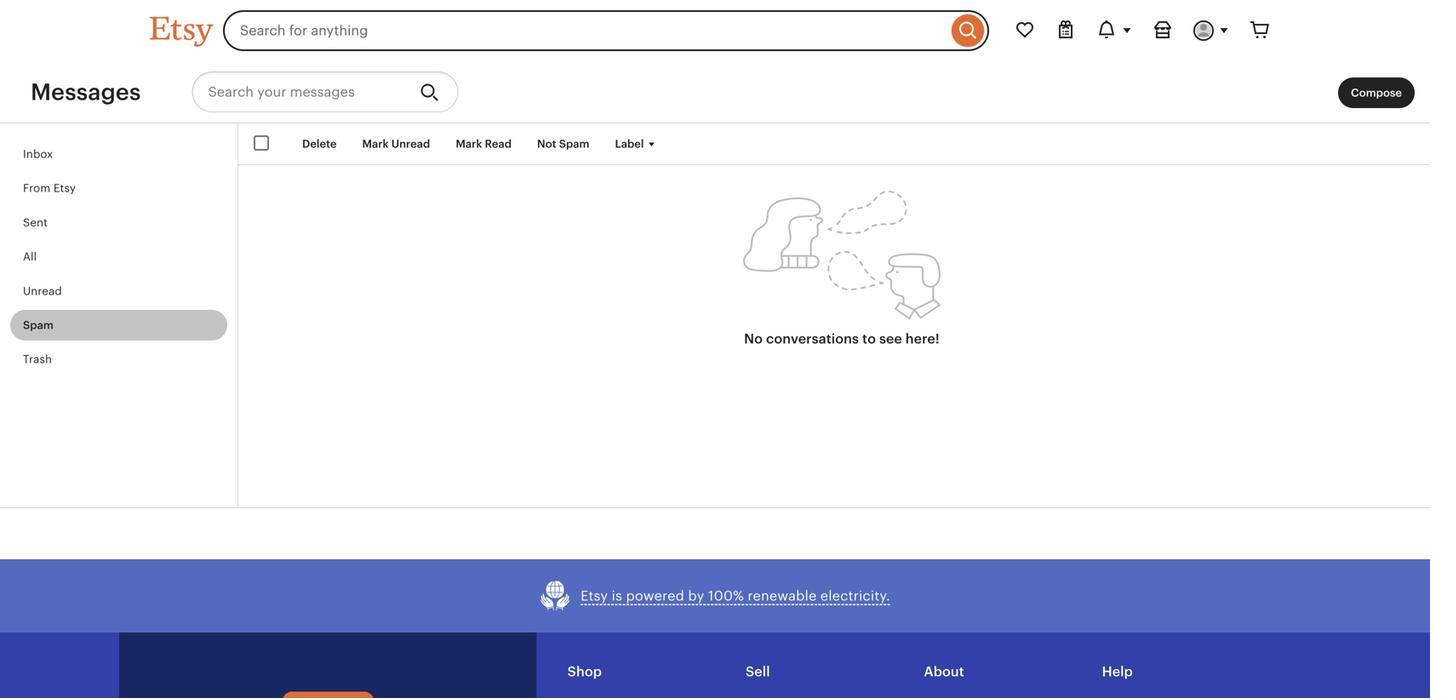 Task type: describe. For each thing, give the bounding box(es) containing it.
delete button
[[289, 129, 349, 159]]

from etsy
[[23, 182, 76, 195]]

from etsy link
[[10, 173, 227, 204]]

Search for anything text field
[[223, 10, 947, 51]]

about
[[924, 664, 964, 679]]

not spam button
[[524, 129, 602, 159]]

no
[[744, 331, 763, 347]]

compose button
[[1338, 77, 1415, 108]]

mark for mark unread
[[362, 137, 389, 150]]

spam inside spam link
[[23, 319, 53, 332]]

label
[[615, 137, 644, 150]]

to
[[862, 331, 876, 347]]

not spam
[[537, 137, 590, 150]]

here!
[[906, 331, 940, 347]]

sell
[[746, 664, 770, 679]]

mark for mark read
[[456, 137, 482, 150]]

trash
[[23, 353, 52, 366]]

is
[[612, 588, 622, 603]]

mark read button
[[443, 129, 524, 159]]

page 1 image
[[743, 191, 941, 320]]

sent
[[23, 216, 48, 229]]



Task type: locate. For each thing, give the bounding box(es) containing it.
1 mark from the left
[[362, 137, 389, 150]]

sent link
[[10, 207, 227, 238]]

2 mark from the left
[[456, 137, 482, 150]]

0 horizontal spatial mark
[[362, 137, 389, 150]]

0 horizontal spatial etsy
[[54, 182, 76, 195]]

0 horizontal spatial unread
[[23, 285, 62, 297]]

unread
[[391, 137, 430, 150], [23, 285, 62, 297]]

etsy
[[54, 182, 76, 195], [581, 588, 608, 603]]

0 vertical spatial spam
[[559, 137, 590, 150]]

mark left read
[[456, 137, 482, 150]]

mark read
[[456, 137, 512, 150]]

from
[[23, 182, 51, 195]]

messages
[[31, 79, 141, 105]]

unread link
[[10, 276, 227, 306]]

no conversations to see here!
[[744, 331, 940, 347]]

inbox link
[[10, 139, 227, 170]]

mark inside button
[[456, 137, 482, 150]]

unread down all in the top of the page
[[23, 285, 62, 297]]

None search field
[[223, 10, 989, 51]]

unread inside unread link
[[23, 285, 62, 297]]

1 vertical spatial unread
[[23, 285, 62, 297]]

all link
[[10, 241, 227, 272]]

1 horizontal spatial etsy
[[581, 588, 608, 603]]

1 vertical spatial etsy
[[581, 588, 608, 603]]

spam link
[[10, 310, 227, 341]]

Search your messages text field
[[192, 72, 407, 112]]

inbox
[[23, 148, 53, 160]]

etsy is powered by 100% renewable electricity. button
[[540, 580, 890, 612]]

mark unread
[[362, 137, 430, 150]]

renewable
[[748, 588, 817, 603]]

trash link
[[10, 344, 227, 375]]

by
[[688, 588, 704, 603]]

1 horizontal spatial unread
[[391, 137, 430, 150]]

0 horizontal spatial spam
[[23, 319, 53, 332]]

read
[[485, 137, 512, 150]]

banner
[[119, 0, 1311, 61]]

mark
[[362, 137, 389, 150], [456, 137, 482, 150]]

0 vertical spatial unread
[[391, 137, 430, 150]]

etsy inside button
[[581, 588, 608, 603]]

label button
[[602, 129, 672, 159]]

delete
[[302, 137, 337, 150]]

spam right not
[[559, 137, 590, 150]]

spam inside not spam button
[[559, 137, 590, 150]]

1 horizontal spatial spam
[[559, 137, 590, 150]]

etsy right "from"
[[54, 182, 76, 195]]

see
[[879, 331, 902, 347]]

1 horizontal spatial mark
[[456, 137, 482, 150]]

mark inside "button"
[[362, 137, 389, 150]]

etsy left is on the left of the page
[[581, 588, 608, 603]]

1 vertical spatial spam
[[23, 319, 53, 332]]

spam
[[559, 137, 590, 150], [23, 319, 53, 332]]

spam up trash
[[23, 319, 53, 332]]

electricity.
[[820, 588, 890, 603]]

help
[[1102, 664, 1133, 679]]

conversations
[[766, 331, 859, 347]]

100%
[[708, 588, 744, 603]]

mark unread button
[[349, 129, 443, 159]]

shop
[[568, 664, 602, 679]]

etsy is powered by 100% renewable electricity.
[[581, 588, 890, 603]]

compose
[[1351, 86, 1402, 99]]

powered
[[626, 588, 684, 603]]

not
[[537, 137, 556, 150]]

0 vertical spatial etsy
[[54, 182, 76, 195]]

unread inside mark unread "button"
[[391, 137, 430, 150]]

mark right delete
[[362, 137, 389, 150]]

unread left mark read
[[391, 137, 430, 150]]

all
[[23, 250, 37, 263]]



Task type: vqa. For each thing, say whether or not it's contained in the screenshot.
the leftmost Etsy
yes



